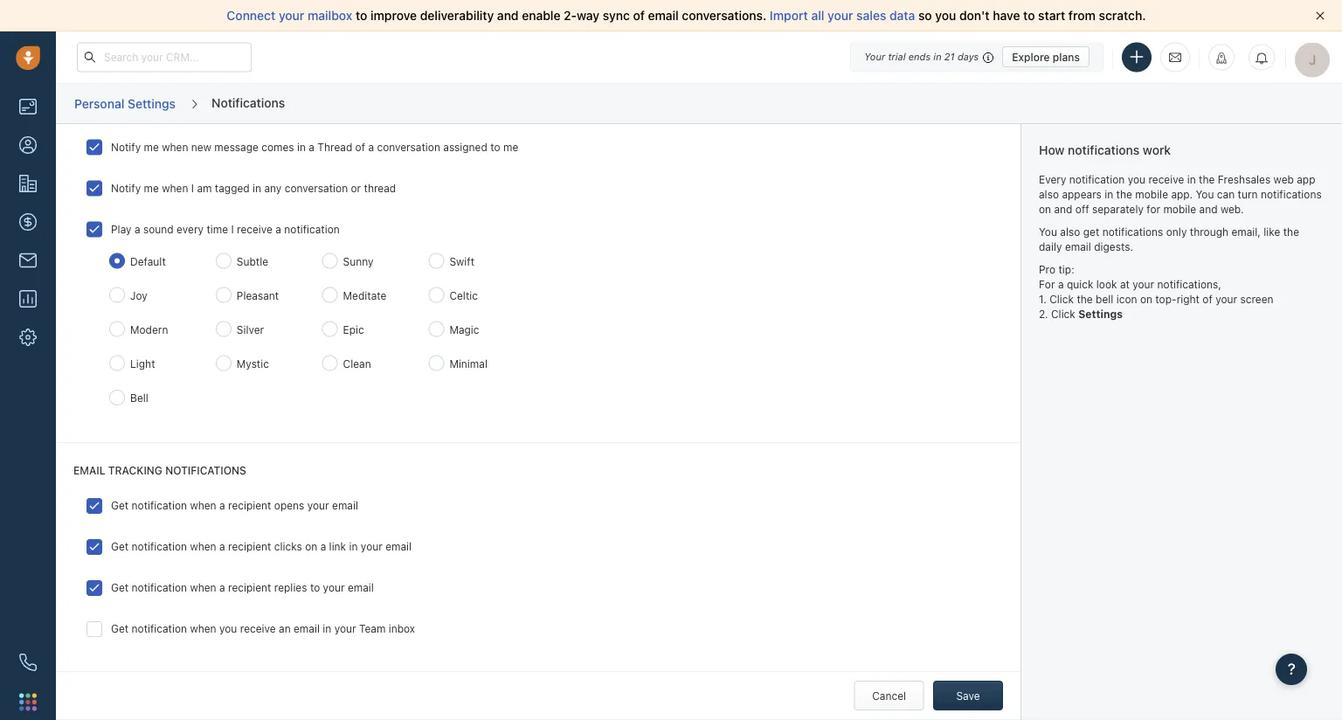 Task type: locate. For each thing, give the bounding box(es) containing it.
the down 'quick'
[[1077, 293, 1093, 305]]

personal settings
[[74, 96, 176, 110]]

1 horizontal spatial settings
[[1079, 308, 1123, 320]]

settings
[[128, 96, 176, 110], [1079, 308, 1123, 320]]

tagged
[[215, 182, 250, 194]]

conversation left or
[[285, 182, 348, 194]]

you up separately
[[1128, 173, 1146, 185]]

your
[[279, 8, 305, 23], [828, 8, 854, 23], [1133, 278, 1155, 290], [1216, 293, 1238, 305], [307, 500, 329, 512], [361, 541, 383, 553], [323, 582, 345, 594], [335, 623, 356, 635]]

when down get notification when a recipient replies to your email
[[190, 623, 216, 635]]

your down link
[[323, 582, 345, 594]]

the up separately
[[1117, 188, 1133, 200]]

default
[[130, 255, 166, 267]]

sales
[[857, 8, 887, 23]]

get for get notification when a recipient clicks on a link in your email
[[111, 541, 129, 553]]

web.
[[1221, 203, 1245, 215]]

and up through
[[1200, 203, 1218, 215]]

1 get from the top
[[111, 500, 129, 512]]

a down get notification when a recipient opens your email
[[219, 541, 225, 553]]

minimal
[[450, 358, 488, 370]]

scratch.
[[1099, 8, 1147, 23]]

receive left an
[[240, 623, 276, 635]]

notifications down web
[[1262, 188, 1322, 200]]

on inside pro tip: for a quick look at your notifications, 1. click the bell icon on top-right of your screen 2. click settings
[[1141, 293, 1153, 305]]

2 vertical spatial of
[[1203, 293, 1213, 305]]

4 get from the top
[[111, 623, 129, 635]]

notify up play
[[111, 182, 141, 194]]

1 horizontal spatial also
[[1061, 226, 1081, 238]]

email image
[[1170, 50, 1182, 65]]

2 vertical spatial recipient
[[228, 582, 271, 594]]

cancel button
[[855, 681, 925, 711]]

settings inside pro tip: for a quick look at your notifications, 1. click the bell icon on top-right of your screen 2. click settings
[[1079, 308, 1123, 320]]

when left new
[[162, 141, 188, 153]]

0 vertical spatial conversation
[[377, 141, 441, 153]]

screen
[[1241, 293, 1274, 305]]

2 recipient from the top
[[228, 541, 271, 553]]

you inside you also get notifications only through email, like the daily email digests.
[[1039, 226, 1058, 238]]

when left am
[[162, 182, 188, 194]]

comes
[[262, 141, 294, 153]]

email
[[73, 465, 105, 477]]

import
[[770, 8, 809, 23]]

deliverability
[[420, 8, 494, 23]]

data
[[890, 8, 916, 23]]

your left screen
[[1216, 293, 1238, 305]]

me right assigned
[[504, 141, 519, 153]]

1 vertical spatial recipient
[[228, 541, 271, 553]]

when down get notification when a recipient opens your email
[[190, 541, 216, 553]]

notifications
[[1068, 143, 1140, 157], [1262, 188, 1322, 200], [1103, 226, 1164, 238], [165, 465, 246, 477]]

click
[[1050, 293, 1074, 305], [1052, 308, 1076, 320]]

explore plans link
[[1003, 46, 1090, 67]]

1 horizontal spatial you
[[1196, 188, 1215, 200]]

get notification when a recipient clicks on a link in your email
[[111, 541, 412, 553]]

how
[[1039, 143, 1065, 157]]

settings down bell
[[1079, 308, 1123, 320]]

when down email tracking notifications
[[190, 500, 216, 512]]

0 horizontal spatial and
[[497, 8, 519, 23]]

email down get
[[1066, 241, 1092, 253]]

email inside you also get notifications only through email, like the daily email digests.
[[1066, 241, 1092, 253]]

recipient
[[228, 500, 271, 512], [228, 541, 271, 553], [228, 582, 271, 594]]

also left get
[[1061, 226, 1081, 238]]

1.
[[1039, 293, 1047, 305]]

conversations.
[[682, 8, 767, 23]]

your right link
[[361, 541, 383, 553]]

0 horizontal spatial of
[[355, 141, 365, 153]]

recipient left clicks
[[228, 541, 271, 553]]

0 horizontal spatial i
[[191, 182, 194, 194]]

notification for get notification when a recipient replies to your email
[[132, 582, 187, 594]]

explore plans
[[1013, 51, 1081, 63]]

a up get notification when a recipient clicks on a link in your email
[[219, 500, 225, 512]]

like
[[1264, 226, 1281, 238]]

on right clicks
[[305, 541, 318, 553]]

me up sound
[[144, 182, 159, 194]]

2 vertical spatial you
[[219, 623, 237, 635]]

settings inside personal settings link
[[128, 96, 176, 110]]

3 recipient from the top
[[228, 582, 271, 594]]

conversation up thread
[[377, 141, 441, 153]]

notifications up digests.
[[1103, 226, 1164, 238]]

icon
[[1117, 293, 1138, 305]]

of
[[633, 8, 645, 23], [355, 141, 365, 153], [1203, 293, 1213, 305]]

you inside every notification you receive in the freshsales web app also appears in the mobile app. you can turn notifications on and off separately for mobile and web.
[[1196, 188, 1215, 200]]

1 vertical spatial settings
[[1079, 308, 1123, 320]]

any
[[264, 182, 282, 194]]

2 horizontal spatial of
[[1203, 293, 1213, 305]]

2 get from the top
[[111, 541, 129, 553]]

play
[[111, 223, 132, 235]]

0 vertical spatial also
[[1039, 188, 1060, 200]]

in up separately
[[1105, 188, 1114, 200]]

notification inside every notification you receive in the freshsales web app also appears in the mobile app. you can turn notifications on and off separately for mobile and web.
[[1070, 173, 1125, 185]]

recipient for replies
[[228, 582, 271, 594]]

on down every
[[1039, 203, 1052, 215]]

notify
[[111, 141, 141, 153], [111, 182, 141, 194]]

and
[[497, 8, 519, 23], [1055, 203, 1073, 215], [1200, 203, 1218, 215]]

0 horizontal spatial also
[[1039, 188, 1060, 200]]

modern
[[130, 324, 168, 336]]

1 vertical spatial you
[[1039, 226, 1058, 238]]

the right "like" on the right of the page
[[1284, 226, 1300, 238]]

a inside pro tip: for a quick look at your notifications, 1. click the bell icon on top-right of your screen 2. click settings
[[1059, 278, 1064, 290]]

email up team
[[348, 582, 374, 594]]

click right 2.
[[1052, 308, 1076, 320]]

1 horizontal spatial and
[[1055, 203, 1073, 215]]

of right right
[[1203, 293, 1213, 305]]

when for an
[[190, 623, 216, 635]]

notification for get notification when you receive an email in your team inbox
[[132, 623, 187, 635]]

mobile down "app."
[[1164, 203, 1197, 215]]

of right thread
[[355, 141, 365, 153]]

0 vertical spatial recipient
[[228, 500, 271, 512]]

the
[[1199, 173, 1215, 185], [1117, 188, 1133, 200], [1284, 226, 1300, 238], [1077, 293, 1093, 305]]

so
[[919, 8, 933, 23]]

a
[[309, 141, 315, 153], [368, 141, 374, 153], [135, 223, 140, 235], [276, 223, 281, 235], [1059, 278, 1064, 290], [219, 500, 225, 512], [219, 541, 225, 553], [321, 541, 326, 553], [219, 582, 225, 594]]

a right for
[[1059, 278, 1064, 290]]

notifications inside every notification you receive in the freshsales web app also appears in the mobile app. you can turn notifications on and off separately for mobile and web.
[[1262, 188, 1322, 200]]

swift
[[450, 255, 475, 267]]

notify me when i am tagged in any conversation or thread
[[111, 182, 396, 194]]

also inside every notification you receive in the freshsales web app also appears in the mobile app. you can turn notifications on and off separately for mobile and web.
[[1039, 188, 1060, 200]]

connect your mailbox link
[[227, 8, 356, 23]]

to
[[356, 8, 368, 23], [1024, 8, 1036, 23], [491, 141, 501, 153], [310, 582, 320, 594]]

a down the any
[[276, 223, 281, 235]]

email up link
[[332, 500, 358, 512]]

1 vertical spatial on
[[1141, 293, 1153, 305]]

on
[[1039, 203, 1052, 215], [1141, 293, 1153, 305], [305, 541, 318, 553]]

0 vertical spatial on
[[1039, 203, 1052, 215]]

notification for get notification when a recipient opens your email
[[132, 500, 187, 512]]

joy
[[130, 289, 148, 302]]

assigned
[[443, 141, 488, 153]]

when down get notification when a recipient clicks on a link in your email
[[190, 582, 216, 594]]

on inside every notification you receive in the freshsales web app also appears in the mobile app. you can turn notifications on and off separately for mobile and web.
[[1039, 203, 1052, 215]]

0 vertical spatial notify
[[111, 141, 141, 153]]

you
[[1196, 188, 1215, 200], [1039, 226, 1058, 238]]

0 vertical spatial settings
[[128, 96, 176, 110]]

1 notify from the top
[[111, 141, 141, 153]]

inbox
[[389, 623, 415, 635]]

2 horizontal spatial you
[[1128, 173, 1146, 185]]

time
[[207, 223, 228, 235]]

email
[[648, 8, 679, 23], [1066, 241, 1092, 253], [332, 500, 358, 512], [386, 541, 412, 553], [348, 582, 374, 594], [294, 623, 320, 635]]

1 recipient from the top
[[228, 500, 271, 512]]

notification for every notification you receive in the freshsales web app also appears in the mobile app. you can turn notifications on and off separately for mobile and web.
[[1070, 173, 1125, 185]]

connect your mailbox to improve deliverability and enable 2-way sync of email conversations. import all your sales data so you don't have to start from scratch.
[[227, 8, 1147, 23]]

0 vertical spatial of
[[633, 8, 645, 23]]

notification for get notification when a recipient clicks on a link in your email
[[132, 541, 187, 553]]

notify down personal settings link
[[111, 141, 141, 153]]

to right the replies
[[310, 582, 320, 594]]

2 vertical spatial on
[[305, 541, 318, 553]]

1 vertical spatial you
[[1128, 173, 1146, 185]]

recipient left the replies
[[228, 582, 271, 594]]

0 horizontal spatial you
[[1039, 226, 1058, 238]]

you right so in the top of the page
[[936, 8, 957, 23]]

also down every
[[1039, 188, 1060, 200]]

1 horizontal spatial conversation
[[377, 141, 441, 153]]

of right sync
[[633, 8, 645, 23]]

you up daily
[[1039, 226, 1058, 238]]

how notifications work
[[1039, 143, 1172, 157]]

0 vertical spatial receive
[[1149, 173, 1185, 185]]

your right all
[[828, 8, 854, 23]]

close image
[[1317, 11, 1325, 20]]

0 vertical spatial you
[[1196, 188, 1215, 200]]

i right the time
[[231, 223, 234, 235]]

i left am
[[191, 182, 194, 194]]

1 vertical spatial also
[[1061, 226, 1081, 238]]

receive up subtle
[[237, 223, 273, 235]]

1 horizontal spatial on
[[1039, 203, 1052, 215]]

on right the icon
[[1141, 293, 1153, 305]]

have
[[993, 8, 1021, 23]]

1 vertical spatial mobile
[[1164, 203, 1197, 215]]

21
[[945, 51, 955, 63]]

1 horizontal spatial i
[[231, 223, 234, 235]]

your trial ends in 21 days
[[865, 51, 979, 63]]

receive
[[1149, 173, 1185, 185], [237, 223, 273, 235], [240, 623, 276, 635]]

freshworks switcher image
[[19, 694, 37, 711]]

receive up "app."
[[1149, 173, 1185, 185]]

team
[[359, 623, 386, 635]]

1 vertical spatial click
[[1052, 308, 1076, 320]]

0 vertical spatial you
[[936, 8, 957, 23]]

and left off
[[1055, 203, 1073, 215]]

0 horizontal spatial settings
[[128, 96, 176, 110]]

also inside you also get notifications only through email, like the daily email digests.
[[1061, 226, 1081, 238]]

2 notify from the top
[[111, 182, 141, 194]]

tip:
[[1059, 263, 1075, 275]]

work
[[1143, 143, 1172, 157]]

1 vertical spatial conversation
[[285, 182, 348, 194]]

click right 1.
[[1050, 293, 1074, 305]]

clean
[[343, 358, 371, 370]]

you
[[936, 8, 957, 23], [1128, 173, 1146, 185], [219, 623, 237, 635]]

me left new
[[144, 141, 159, 153]]

message
[[214, 141, 259, 153]]

and left enable
[[497, 8, 519, 23]]

you down get notification when a recipient replies to your email
[[219, 623, 237, 635]]

0 vertical spatial i
[[191, 182, 194, 194]]

2 horizontal spatial on
[[1141, 293, 1153, 305]]

phone element
[[10, 645, 45, 680]]

can
[[1218, 188, 1235, 200]]

epic
[[343, 324, 364, 336]]

1 vertical spatial notify
[[111, 182, 141, 194]]

explore
[[1013, 51, 1050, 63]]

i
[[191, 182, 194, 194], [231, 223, 234, 235]]

mobile up for
[[1136, 188, 1169, 200]]

recipient left "opens"
[[228, 500, 271, 512]]

3 get from the top
[[111, 582, 129, 594]]

in right link
[[349, 541, 358, 553]]

you left can
[[1196, 188, 1215, 200]]

notify me when new message comes in a thread of a conversation assigned to me
[[111, 141, 519, 153]]

settings down search your crm... text field
[[128, 96, 176, 110]]



Task type: vqa. For each thing, say whether or not it's contained in the screenshot.
work at right top
yes



Task type: describe. For each thing, give the bounding box(es) containing it.
clicks
[[274, 541, 302, 553]]

to left start
[[1024, 8, 1036, 23]]

opens
[[274, 500, 305, 512]]

in right an
[[323, 623, 332, 635]]

through
[[1191, 226, 1229, 238]]

look
[[1097, 278, 1118, 290]]

in up "app."
[[1188, 173, 1197, 185]]

get notification when a recipient opens your email
[[111, 500, 358, 512]]

every
[[1039, 173, 1067, 185]]

sound
[[143, 223, 174, 235]]

Search your CRM... text field
[[77, 42, 252, 72]]

to right assigned
[[491, 141, 501, 153]]

save
[[957, 690, 981, 702]]

app.
[[1172, 188, 1193, 200]]

appears
[[1063, 188, 1102, 200]]

every notification you receive in the freshsales web app also appears in the mobile app. you can turn notifications on and off separately for mobile and web.
[[1039, 173, 1322, 215]]

start
[[1039, 8, 1066, 23]]

connect
[[227, 8, 276, 23]]

top-
[[1156, 293, 1177, 305]]

1 vertical spatial receive
[[237, 223, 273, 235]]

notifications up appears
[[1068, 143, 1140, 157]]

your right "opens"
[[307, 500, 329, 512]]

save button
[[934, 681, 1004, 711]]

notifications up get notification when a recipient opens your email
[[165, 465, 246, 477]]

pro tip: for a quick look at your notifications, 1. click the bell icon on top-right of your screen 2. click settings
[[1039, 263, 1274, 320]]

0 horizontal spatial you
[[219, 623, 237, 635]]

turn
[[1238, 188, 1259, 200]]

replies
[[274, 582, 307, 594]]

daily
[[1039, 241, 1063, 253]]

thread
[[364, 182, 396, 194]]

enable
[[522, 8, 561, 23]]

a right play
[[135, 223, 140, 235]]

1 horizontal spatial of
[[633, 8, 645, 23]]

import all your sales data link
[[770, 8, 919, 23]]

off
[[1076, 203, 1090, 215]]

email tracking notifications
[[73, 465, 246, 477]]

me for notify me when new message comes in a thread of a conversation assigned to me
[[144, 141, 159, 153]]

at
[[1121, 278, 1130, 290]]

thread
[[318, 141, 353, 153]]

play a sound every time i receive a notification
[[111, 223, 340, 235]]

you also get notifications only through email, like the daily email digests.
[[1039, 226, 1300, 253]]

email right an
[[294, 623, 320, 635]]

phone image
[[19, 654, 37, 671]]

every
[[177, 223, 204, 235]]

notifications
[[212, 95, 285, 110]]

separately
[[1093, 203, 1144, 215]]

2 vertical spatial receive
[[240, 623, 276, 635]]

don't
[[960, 8, 990, 23]]

personal settings link
[[73, 90, 177, 117]]

recipient for clicks
[[228, 541, 271, 553]]

way
[[577, 8, 600, 23]]

your left mailbox
[[279, 8, 305, 23]]

you inside every notification you receive in the freshsales web app also appears in the mobile app. you can turn notifications on and off separately for mobile and web.
[[1128, 173, 1146, 185]]

all
[[812, 8, 825, 23]]

bell
[[130, 392, 148, 404]]

1 vertical spatial of
[[355, 141, 365, 153]]

in left the any
[[253, 182, 261, 194]]

new
[[191, 141, 212, 153]]

mystic
[[237, 358, 269, 370]]

digests.
[[1095, 241, 1134, 253]]

in right comes
[[297, 141, 306, 153]]

email right sync
[[648, 8, 679, 23]]

recipient for opens
[[228, 500, 271, 512]]

1 horizontal spatial you
[[936, 8, 957, 23]]

tracking
[[108, 465, 162, 477]]

0 vertical spatial click
[[1050, 293, 1074, 305]]

when for comes
[[162, 141, 188, 153]]

1 vertical spatial i
[[231, 223, 234, 235]]

meditate
[[343, 289, 387, 302]]

0 vertical spatial mobile
[[1136, 188, 1169, 200]]

get notification when you receive an email in your team inbox
[[111, 623, 415, 635]]

2.
[[1039, 308, 1049, 320]]

0 horizontal spatial on
[[305, 541, 318, 553]]

personal
[[74, 96, 124, 110]]

2 horizontal spatial and
[[1200, 203, 1218, 215]]

magic
[[450, 324, 480, 336]]

get for get notification when you receive an email in your team inbox
[[111, 623, 129, 635]]

in left 21
[[934, 51, 942, 63]]

your left team
[[335, 623, 356, 635]]

get for get notification when a recipient opens your email
[[111, 500, 129, 512]]

get notification when a recipient replies to your email
[[111, 582, 374, 594]]

am
[[197, 182, 212, 194]]

notifications,
[[1158, 278, 1222, 290]]

pleasant
[[237, 289, 279, 302]]

your right at
[[1133, 278, 1155, 290]]

receive inside every notification you receive in the freshsales web app also appears in the mobile app. you can turn notifications on and off separately for mobile and web.
[[1149, 173, 1185, 185]]

an
[[279, 623, 291, 635]]

for
[[1039, 278, 1056, 290]]

me for notify me when i am tagged in any conversation or thread
[[144, 182, 159, 194]]

plans
[[1053, 51, 1081, 63]]

celtic
[[450, 289, 478, 302]]

web
[[1274, 173, 1295, 185]]

from
[[1069, 8, 1096, 23]]

notifications inside you also get notifications only through email, like the daily email digests.
[[1103, 226, 1164, 238]]

when for replies
[[190, 582, 216, 594]]

bell
[[1096, 293, 1114, 305]]

sunny
[[343, 255, 374, 267]]

for
[[1147, 203, 1161, 215]]

notify for notify me when new message comes in a thread of a conversation assigned to me
[[111, 141, 141, 153]]

subtle
[[237, 255, 268, 267]]

link
[[329, 541, 346, 553]]

2-
[[564, 8, 577, 23]]

silver
[[237, 324, 264, 336]]

get for get notification when a recipient replies to your email
[[111, 582, 129, 594]]

email right link
[[386, 541, 412, 553]]

a left link
[[321, 541, 326, 553]]

email,
[[1232, 226, 1261, 238]]

of inside pro tip: for a quick look at your notifications, 1. click the bell icon on top-right of your screen 2. click settings
[[1203, 293, 1213, 305]]

or
[[351, 182, 361, 194]]

freshsales
[[1218, 173, 1271, 185]]

mailbox
[[308, 8, 353, 23]]

a down get notification when a recipient clicks on a link in your email
[[219, 582, 225, 594]]

when for clicks
[[190, 541, 216, 553]]

the left "freshsales"
[[1199, 173, 1215, 185]]

to right mailbox
[[356, 8, 368, 23]]

when for opens
[[190, 500, 216, 512]]

ends
[[909, 51, 931, 63]]

days
[[958, 51, 979, 63]]

notify for notify me when i am tagged in any conversation or thread
[[111, 182, 141, 194]]

what's new image
[[1216, 52, 1228, 64]]

0 horizontal spatial conversation
[[285, 182, 348, 194]]

a right thread
[[368, 141, 374, 153]]

the inside you also get notifications only through email, like the daily email digests.
[[1284, 226, 1300, 238]]

when for tagged
[[162, 182, 188, 194]]

get
[[1084, 226, 1100, 238]]

a left thread
[[309, 141, 315, 153]]

the inside pro tip: for a quick look at your notifications, 1. click the bell icon on top-right of your screen 2. click settings
[[1077, 293, 1093, 305]]



